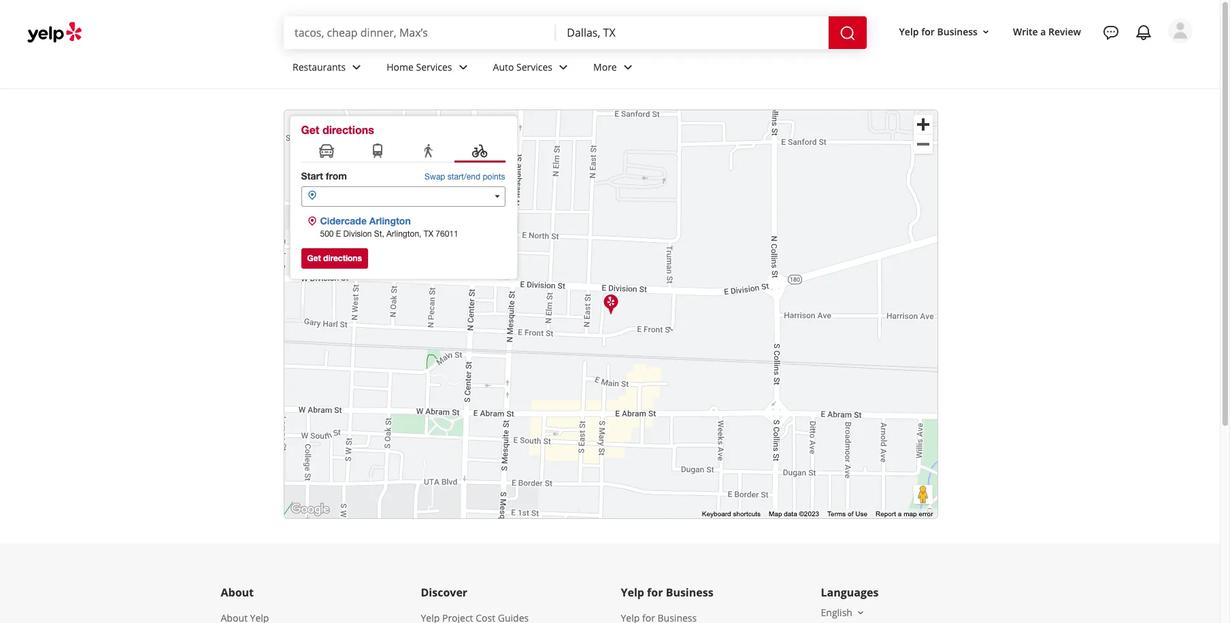 Task type: locate. For each thing, give the bounding box(es) containing it.
home services link
[[376, 49, 482, 88]]

none field find
[[295, 25, 545, 40]]

user actions element
[[889, 17, 1212, 101]]

1 vertical spatial yelp
[[621, 585, 645, 600]]

24 chevron down v2 image
[[349, 59, 365, 75], [455, 59, 471, 75], [620, 59, 636, 75]]

1 horizontal spatial 24 chevron down v2 image
[[455, 59, 471, 75]]

1 vertical spatial get
[[307, 253, 321, 263]]

walking image
[[421, 143, 437, 161]]

24 chevron down v2 image
[[555, 59, 572, 75]]

24 chevron down v2 image right more at top
[[620, 59, 636, 75]]

directions
[[323, 123, 374, 136], [323, 253, 362, 263]]

swap start/end points link
[[425, 172, 505, 184]]

for
[[922, 25, 935, 38], [647, 585, 663, 600]]

get directions down the e
[[307, 253, 362, 263]]

get directions
[[301, 123, 374, 136], [307, 253, 362, 263]]

walking element
[[421, 143, 437, 161]]

1 services from the left
[[416, 60, 452, 73]]

1 horizontal spatial yelp for business
[[899, 25, 978, 38]]

cidercade arlington 500 e division st, arlington, tx 76011
[[320, 215, 459, 239]]

get directions up driving element
[[301, 123, 374, 136]]

business
[[938, 25, 978, 38], [666, 585, 714, 600]]

auto services link
[[482, 49, 583, 88]]

services right home
[[416, 60, 452, 73]]

division
[[343, 229, 372, 239]]

get directions inside button
[[307, 253, 362, 263]]

2 services from the left
[[517, 60, 553, 73]]

data
[[784, 511, 798, 518]]

1 vertical spatial get directions
[[307, 253, 362, 263]]

start/end
[[448, 172, 481, 182]]

brad k. image
[[1169, 18, 1193, 43]]

0 horizontal spatial yelp for business
[[621, 585, 714, 600]]

terms
[[828, 511, 846, 518]]

services left 24 chevron down v2 icon
[[517, 60, 553, 73]]

0 horizontal spatial business
[[666, 585, 714, 600]]

yelp for business inside 'button'
[[899, 25, 978, 38]]

1 horizontal spatial a
[[1041, 25, 1046, 38]]

services for home services
[[416, 60, 452, 73]]

a for report
[[898, 511, 902, 518]]

public transit image
[[370, 143, 386, 161]]

500
[[320, 229, 334, 239]]

1 vertical spatial directions
[[323, 253, 362, 263]]

cidercade
[[320, 215, 367, 227]]

2 none field from the left
[[567, 25, 818, 40]]

get directions button
[[301, 248, 368, 269]]

a left map
[[898, 511, 902, 518]]

discover
[[421, 585, 468, 600]]

1 none field from the left
[[295, 25, 545, 40]]

24 chevron down v2 image inside more link
[[620, 59, 636, 75]]

1 vertical spatial yelp for business
[[621, 585, 714, 600]]

of
[[848, 511, 854, 518]]

24 chevron down v2 image inside home services link
[[455, 59, 471, 75]]

for inside 'button'
[[922, 25, 935, 38]]

review
[[1049, 25, 1082, 38]]

None search field
[[284, 16, 870, 49]]

0 horizontal spatial a
[[898, 511, 902, 518]]

0 vertical spatial for
[[922, 25, 935, 38]]

a
[[1041, 25, 1046, 38], [898, 511, 902, 518]]

directions inside button
[[323, 253, 362, 263]]

english button
[[821, 606, 866, 619]]

a for write
[[1041, 25, 1046, 38]]

get down 500
[[307, 253, 321, 263]]

arlington
[[369, 215, 411, 227]]

2 24 chevron down v2 image from the left
[[455, 59, 471, 75]]

none field up home services on the top left of the page
[[295, 25, 545, 40]]

0 vertical spatial yelp
[[899, 25, 919, 38]]

1 vertical spatial business
[[666, 585, 714, 600]]

services
[[416, 60, 452, 73], [517, 60, 553, 73]]

driving image
[[319, 143, 335, 161]]

business inside 'button'
[[938, 25, 978, 38]]

more
[[594, 60, 617, 73]]

2 horizontal spatial 24 chevron down v2 image
[[620, 59, 636, 75]]

1 24 chevron down v2 image from the left
[[349, 59, 365, 75]]

map region
[[259, 31, 956, 554]]

none field up business categories 'element'
[[567, 25, 818, 40]]

0 horizontal spatial services
[[416, 60, 452, 73]]

get up driving element
[[301, 123, 320, 136]]

0 vertical spatial business
[[938, 25, 978, 38]]

None text field
[[301, 186, 505, 207]]

directions up driving element
[[323, 123, 374, 136]]

24 chevron down v2 image for more
[[620, 59, 636, 75]]

0 vertical spatial get directions
[[301, 123, 374, 136]]

more link
[[583, 49, 647, 88]]

error
[[919, 511, 933, 518]]

yelp inside yelp for business 'button'
[[899, 25, 919, 38]]

restaurants
[[293, 60, 346, 73]]

swap
[[425, 172, 445, 182]]

1 horizontal spatial business
[[938, 25, 978, 38]]

yelp for business
[[899, 25, 978, 38], [621, 585, 714, 600]]

report a map error
[[876, 511, 933, 518]]

0 vertical spatial yelp for business
[[899, 25, 978, 38]]

None field
[[295, 25, 545, 40], [567, 25, 818, 40]]

0 vertical spatial a
[[1041, 25, 1046, 38]]

yelp
[[899, 25, 919, 38], [621, 585, 645, 600]]

report a map error link
[[876, 511, 933, 518]]

24 chevron down v2 image inside restaurants link
[[349, 59, 365, 75]]

24 chevron down v2 image right the restaurants
[[349, 59, 365, 75]]

keyboard
[[702, 511, 731, 518]]

0 horizontal spatial none field
[[295, 25, 545, 40]]

16 chevron down v2 image
[[981, 26, 992, 37]]

1 vertical spatial a
[[898, 511, 902, 518]]

services inside 'link'
[[517, 60, 553, 73]]

get
[[301, 123, 320, 136], [307, 253, 321, 263]]

restaurants link
[[282, 49, 376, 88]]

1 horizontal spatial yelp
[[899, 25, 919, 38]]

0 horizontal spatial 24 chevron down v2 image
[[349, 59, 365, 75]]

tab list
[[301, 141, 505, 163]]

map
[[904, 511, 917, 518]]

24 chevron down v2 image for restaurants
[[349, 59, 365, 75]]

24 chevron down v2 image left the auto
[[455, 59, 471, 75]]

1 horizontal spatial none field
[[567, 25, 818, 40]]

arlington,
[[387, 229, 422, 239]]

services for auto services
[[517, 60, 553, 73]]

0 horizontal spatial for
[[647, 585, 663, 600]]

english
[[821, 606, 853, 619]]

tx
[[424, 229, 434, 239]]

3 24 chevron down v2 image from the left
[[620, 59, 636, 75]]

directions down the e
[[323, 253, 362, 263]]

search image
[[840, 25, 856, 41]]

1 horizontal spatial services
[[517, 60, 553, 73]]

terms of use link
[[828, 511, 868, 518]]

home services
[[387, 60, 452, 73]]

a right write
[[1041, 25, 1046, 38]]

business categories element
[[282, 49, 1193, 88]]

1 horizontal spatial for
[[922, 25, 935, 38]]



Task type: vqa. For each thing, say whether or not it's contained in the screenshot.
the left 24 chevron down v2 icon
yes



Task type: describe. For each thing, give the bounding box(es) containing it.
terms of use
[[828, 511, 868, 518]]

auto services
[[493, 60, 553, 73]]

start from
[[301, 170, 347, 182]]

report
[[876, 511, 896, 518]]

auto
[[493, 60, 514, 73]]

0 horizontal spatial yelp
[[621, 585, 645, 600]]

keyboard shortcuts button
[[702, 510, 761, 519]]

cycling element
[[472, 143, 488, 161]]

76011
[[436, 229, 459, 239]]

cycling image
[[472, 143, 488, 161]]

yelp for business button
[[894, 19, 997, 44]]

1 vertical spatial for
[[647, 585, 663, 600]]

0 vertical spatial directions
[[323, 123, 374, 136]]

google image
[[288, 501, 332, 519]]

swap start/end points
[[425, 172, 505, 182]]

about
[[221, 585, 254, 600]]

cidercade arlington link
[[320, 215, 411, 227]]

messages image
[[1103, 25, 1120, 41]]

public transit element
[[370, 143, 386, 161]]

map
[[769, 511, 782, 518]]

16 chevron down v2 image
[[855, 608, 866, 619]]

write a review link
[[1008, 19, 1087, 44]]

home
[[387, 60, 414, 73]]

none field near
[[567, 25, 818, 40]]

st,
[[374, 229, 384, 239]]

Near text field
[[567, 25, 818, 40]]

0 vertical spatial get
[[301, 123, 320, 136]]

get inside button
[[307, 253, 321, 263]]

keyboard shortcuts
[[702, 511, 761, 518]]

points
[[483, 172, 505, 182]]

Find text field
[[295, 25, 545, 40]]

start
[[301, 170, 323, 182]]

map data ©2023
[[769, 511, 820, 518]]

notifications image
[[1136, 25, 1152, 41]]

©2023
[[799, 511, 820, 518]]

e
[[336, 229, 341, 239]]

24 chevron down v2 image for home services
[[455, 59, 471, 75]]

use
[[856, 511, 868, 518]]

languages
[[821, 585, 879, 600]]

write a review
[[1013, 25, 1082, 38]]

shortcuts
[[733, 511, 761, 518]]

cidercade arlington image
[[603, 293, 619, 314]]

driving element
[[319, 143, 335, 161]]

from
[[326, 170, 347, 182]]

write
[[1013, 25, 1038, 38]]



